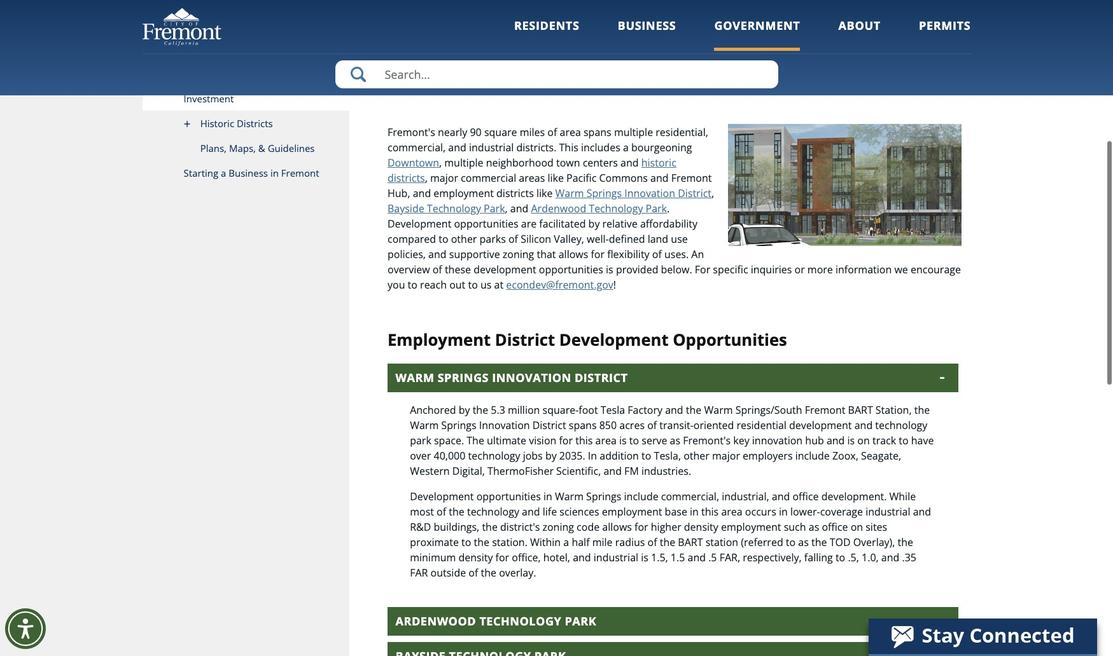 Task type: describe. For each thing, give the bounding box(es) containing it.
and inside 'warm springs innovation district , bayside technology park , and ardenwood technology park'
[[510, 202, 529, 216]]

development opportunities in warm springs include commercial, industrial, and office development. while most of the technology and life sciences employment base in this area occurs in lower-coverage industrial and r&d buildings, the district's zoning code allows for higher density employment such as office on sites proximate to the station. within a half mile radius of the bart station (referred to as the tod overlay), the minimum density for office, hotel, and industrial is 1.5, 1.5 and .5 far, respectively, falling to .5, 1.0, and .35 far outside of the overlay.
[[410, 490, 931, 581]]

we
[[895, 263, 908, 277]]

the
[[467, 434, 484, 448]]

feedback
[[934, 81, 971, 92]]

transit-
[[660, 419, 694, 433]]

a inside the development opportunities in warm springs include commercial, industrial, and office development. while most of the technology and life sciences employment base in this area occurs in lower-coverage industrial and r&d buildings, the district's zoning code allows for higher density employment such as office on sites proximate to the station. within a half mile radius of the bart station (referred to as the tod overlay), the minimum density for office, hotel, and industrial is 1.5, 1.5 and .5 far, respectively, falling to .5, 1.0, and .35 far outside of the overlay.
[[564, 536, 569, 550]]

and up occurs
[[772, 490, 790, 504]]

or
[[795, 263, 805, 277]]

zoox,
[[833, 450, 859, 464]]

to left have at the right bottom of page
[[899, 434, 909, 448]]

relative
[[603, 217, 638, 231]]

you
[[388, 278, 405, 292]]

for inside anchored by the 5.3 million square-foot tesla factory and the warm springs/south fremont bart station, the warm springs innovation district spans 850 acres of transit-oriented residential development and technology park space. the ultimate vision for this area is to serve as fremont's key innovation hub and is on track to have over 40,000 technology jobs by 2035. in addition to tesla, other major employers include zoox, seagate, western digital, thermofisher scientific, and fm industries.
[[559, 434, 573, 448]]

-
[[912, 81, 914, 92]]

includes
[[581, 140, 620, 154]]

of inside anchored by the 5.3 million square-foot tesla factory and the warm springs/south fremont bart station, the warm springs innovation district spans 850 acres of transit-oriented residential development and technology park space. the ultimate vision for this area is to serve as fremont's key innovation hub and is on track to have over 40,000 technology jobs by 2035. in addition to tesla, other major employers include zoox, seagate, western digital, thermofisher scientific, and fm industries.
[[647, 419, 657, 433]]

inquiries
[[751, 263, 792, 277]]

park inside tab list
[[565, 615, 597, 630]]

respectively,
[[743, 551, 802, 565]]

is up addition
[[619, 434, 627, 448]]

development.
[[822, 490, 887, 504]]

90
[[470, 125, 482, 139]]

specific
[[713, 263, 748, 277]]

facilitated
[[539, 217, 586, 231]]

innovation for warm springs innovation district
[[492, 371, 571, 386]]

and down addition
[[604, 465, 622, 479]]

policies,
[[388, 247, 426, 261]]

fremont inside , major commercial areas like pacific commons and fremont hub, and employment districts like
[[671, 171, 712, 185]]

and up the "zoox,"
[[827, 434, 845, 448]]

historic
[[641, 156, 677, 170]]

bart inside the development opportunities in warm springs include commercial, industrial, and office development. while most of the technology and life sciences employment base in this area occurs in lower-coverage industrial and r&d buildings, the district's zoning code allows for higher density employment such as office on sites proximate to the station. within a half mile radius of the bart station (referred to as the tod overlay), the minimum density for office, hotel, and industrial is 1.5, 1.5 and .5 far, respectively, falling to .5, 1.0, and .35 far outside of the overlay.
[[678, 536, 703, 550]]

and up transit-
[[665, 404, 683, 418]]

employment
[[388, 329, 491, 351]]

is up the "zoox,"
[[848, 434, 855, 448]]

major inside , major commercial areas like pacific commons and fremont hub, and employment districts like
[[430, 171, 458, 185]]

development, inside "government » departments » economic development real estate, development, investment"
[[543, 21, 721, 56]]

to down buildings,
[[462, 536, 471, 550]]

and down while
[[913, 506, 931, 520]]

in up such
[[779, 506, 788, 520]]

western
[[410, 465, 450, 479]]

and left .5
[[688, 551, 706, 565]]

and left .35 at right
[[882, 551, 900, 565]]

1 vertical spatial like
[[537, 186, 553, 200]]

warm springs innovation district link
[[555, 186, 712, 200]]

thermofisher
[[488, 465, 554, 479]]

0 vertical spatial office
[[793, 490, 819, 504]]

the right the station,
[[915, 404, 930, 418]]

area inside the development opportunities in warm springs include commercial, industrial, and office development. while most of the technology and life sciences employment base in this area occurs in lower-coverage industrial and r&d buildings, the district's zoning code allows for higher density employment such as office on sites proximate to the station. within a half mile radius of the bart station (referred to as the tod overlay), the minimum density for office, hotel, and industrial is 1.5, 1.5 and .5 far, respectively, falling to .5, 1.0, and .35 far outside of the overlay.
[[721, 506, 743, 520]]

font size: link
[[846, 81, 883, 93]]

out
[[449, 278, 466, 292]]

&
[[258, 142, 265, 155]]

include inside anchored by the 5.3 million square-foot tesla factory and the warm springs/south fremont bart station, the warm springs innovation district spans 850 acres of transit-oriented residential development and technology park space. the ultimate vision for this area is to serve as fremont's key innovation hub and is on track to have over 40,000 technology jobs by 2035. in addition to tesla, other major employers include zoox, seagate, western digital, thermofisher scientific, and fm industries.
[[795, 450, 830, 464]]

of down land
[[652, 247, 662, 261]]

the left station.
[[474, 536, 490, 550]]

other inside anchored by the 5.3 million square-foot tesla factory and the warm springs/south fremont bart station, the warm springs innovation district spans 850 acres of transit-oriented residential development and technology park space. the ultimate vision for this area is to serve as fremont's key innovation hub and is on track to have over 40,000 technology jobs by 2035. in addition to tesla, other major employers include zoox, seagate, western digital, thermofisher scientific, and fm industries.
[[684, 450, 710, 464]]

station
[[706, 536, 738, 550]]

minimum
[[410, 551, 456, 565]]

districts.
[[517, 140, 557, 154]]

to down the acres
[[629, 434, 639, 448]]

to down serve
[[642, 450, 651, 464]]

springs up "anchored"
[[438, 371, 489, 386]]

warm up "anchored"
[[396, 371, 434, 386]]

of up 1.5,
[[648, 536, 657, 550]]

this
[[559, 140, 579, 154]]

life
[[543, 506, 557, 520]]

.
[[667, 202, 670, 216]]

development inside . development opportunities are facilitated by relative affordability compared to other parks of silicon valley, well-defined land use policies, and supportive zoning that allows for flexibility of uses. an overview of these development opportunities is provided below. for specific inquiries or more information we encourage you to reach out to us at
[[474, 263, 536, 277]]

these
[[445, 263, 471, 277]]

centers
[[583, 156, 618, 170]]

zoning inside . development opportunities are facilitated by relative affordability compared to other parks of silicon valley, well-defined land use policies, and supportive zoning that allows for flexibility of uses. an overview of these development opportunities is provided below. for specific inquiries or more information we encourage you to reach out to us at
[[503, 247, 534, 261]]

for up 'radius'
[[635, 521, 648, 535]]

plans, maps, & guidelines link
[[142, 136, 349, 161]]

neighborhood
[[486, 156, 554, 170]]

compared
[[388, 232, 436, 246]]

in up life
[[544, 490, 552, 504]]

innovation for warm springs innovation district , bayside technology park , and ardenwood technology park
[[625, 186, 675, 200]]

1 vertical spatial opportunities
[[539, 263, 603, 277]]

district's
[[500, 521, 540, 535]]

0 horizontal spatial fremont
[[281, 167, 319, 179]]

1 » from the left
[[437, 11, 441, 22]]

districts
[[237, 117, 273, 130]]

warm inside the development opportunities in warm springs include commercial, industrial, and office development. while most of the technology and life sciences employment base in this area occurs in lower-coverage industrial and r&d buildings, the district's zoning code allows for higher density employment such as office on sites proximate to the station. within a half mile radius of the bart station (referred to as the tod overlay), the minimum density for office, hotel, and industrial is 1.5, 1.5 and .5 far, respectively, falling to .5, 1.0, and .35 far outside of the overlay.
[[555, 490, 584, 504]]

+ link
[[888, 81, 902, 92]]

district inside 'warm springs innovation district , bayside technology park , and ardenwood technology park'
[[678, 186, 712, 200]]

within
[[530, 536, 561, 550]]

commercial, inside the development opportunities in warm springs include commercial, industrial, and office development. while most of the technology and life sciences employment base in this area occurs in lower-coverage industrial and r&d buildings, the district's zoning code allows for higher density employment such as office on sites proximate to the station. within a half mile radius of the bart station (referred to as the tod overlay), the minimum density for office, hotel, and industrial is 1.5, 1.5 and .5 far, respectively, falling to .5, 1.0, and .35 far outside of the overlay.
[[661, 490, 719, 504]]

innovation
[[752, 434, 803, 448]]

government for government
[[715, 18, 800, 33]]

in right base
[[690, 506, 699, 520]]

and down nearly
[[448, 140, 467, 154]]

0 vertical spatial like
[[548, 171, 564, 185]]

investment inside "government » departments » economic development real estate, development, investment"
[[727, 21, 874, 56]]

while
[[890, 490, 916, 504]]

by inside . development opportunities are facilitated by relative affordability compared to other parks of silicon valley, well-defined land use policies, and supportive zoning that allows for flexibility of uses. an overview of these development opportunities is provided below. for specific inquiries or more information we encourage you to reach out to us at
[[589, 217, 600, 231]]

development down !
[[559, 329, 669, 351]]

areas
[[519, 171, 545, 185]]

tod
[[830, 536, 851, 550]]

government for government » departments » economic development real estate, development, investment
[[388, 11, 435, 22]]

tesla
[[601, 404, 625, 418]]

as for the
[[809, 521, 819, 535]]

to left .5, in the right bottom of the page
[[836, 551, 846, 565]]

the up .35 at right
[[898, 536, 914, 550]]

outside
[[431, 567, 466, 581]]

have
[[911, 434, 934, 448]]

the up "falling"
[[812, 536, 827, 550]]

1 horizontal spatial government link
[[715, 18, 800, 51]]

and up district's
[[522, 506, 540, 520]]

include inside the development opportunities in warm springs include commercial, industrial, and office development. while most of the technology and life sciences employment base in this area occurs in lower-coverage industrial and r&d buildings, the district's zoning code allows for higher density employment such as office on sites proximate to the station. within a half mile radius of the bart station (referred to as the tod overlay), the minimum density for office, hotel, and industrial is 1.5, 1.5 and .5 far, respectively, falling to .5, 1.0, and .35 far outside of the overlay.
[[624, 490, 659, 504]]

technology inside tab list
[[480, 615, 562, 630]]

major inside anchored by the 5.3 million square-foot tesla factory and the warm springs/south fremont bart station, the warm springs innovation district spans 850 acres of transit-oriented residential development and technology park space. the ultimate vision for this area is to serve as fremont's key innovation hub and is on track to have over 40,000 technology jobs by 2035. in addition to tesla, other major employers include zoox, seagate, western digital, thermofisher scientific, and fm industries.
[[712, 450, 740, 464]]

real estate, development, investment
[[184, 81, 300, 105]]

1 vertical spatial office
[[822, 521, 848, 535]]

business link
[[618, 18, 676, 51]]

maps,
[[229, 142, 256, 155]]

uses.
[[665, 247, 689, 261]]

development inside "government » departments » economic development real estate, development, investment"
[[539, 11, 589, 22]]

historic
[[200, 117, 234, 130]]

occurs
[[745, 506, 776, 520]]

for
[[695, 263, 711, 277]]

miles
[[520, 125, 545, 139]]

2 vertical spatial by
[[545, 450, 557, 464]]

mile
[[592, 536, 613, 550]]

fremont's inside anchored by the 5.3 million square-foot tesla factory and the warm springs/south fremont bart station, the warm springs innovation district spans 850 acres of transit-oriented residential development and technology park space. the ultimate vision for this area is to serve as fremont's key innovation hub and is on track to have over 40,000 technology jobs by 2035. in addition to tesla, other major employers include zoox, seagate, western digital, thermofisher scientific, and fm industries.
[[683, 434, 731, 448]]

that
[[537, 247, 556, 261]]

hub
[[805, 434, 824, 448]]

1 vertical spatial by
[[459, 404, 470, 418]]

bayside
[[388, 202, 424, 216]]

estate, inside 'real estate, development, investment'
[[205, 81, 235, 93]]

econdev@fremont.gov
[[506, 278, 614, 292]]

economic
[[500, 11, 537, 22]]

the left overlay.
[[481, 567, 497, 581]]

for down station.
[[496, 551, 509, 565]]

and down 'half'
[[573, 551, 591, 565]]

tesla,
[[654, 450, 681, 464]]

coverage
[[820, 506, 863, 520]]

higher
[[651, 521, 682, 535]]

this inside anchored by the 5.3 million square-foot tesla factory and the warm springs/south fremont bart station, the warm springs innovation district spans 850 acres of transit-oriented residential development and technology park space. the ultimate vision for this area is to serve as fremont's key innovation hub and is on track to have over 40,000 technology jobs by 2035. in addition to tesla, other major employers include zoox, seagate, western digital, thermofisher scientific, and fm industries.
[[576, 434, 593, 448]]

to down overview
[[408, 278, 418, 292]]

area inside fremont's nearly 90 square miles of area spans multiple residential, commercial, and industrial districts. this includes a bourgeoning downtown , multiple neighborhood town centers and
[[560, 125, 581, 139]]

the down higher
[[660, 536, 676, 550]]

government » departments » economic development real estate, development, investment
[[388, 11, 874, 56]]

development inside anchored by the 5.3 million square-foot tesla factory and the warm springs/south fremont bart station, the warm springs innovation district spans 850 acres of transit-oriented residential development and technology park space. the ultimate vision for this area is to serve as fremont's key innovation hub and is on track to have over 40,000 technology jobs by 2035. in addition to tesla, other major employers include zoox, seagate, western digital, thermofisher scientific, and fm industries.
[[789, 419, 852, 433]]

below.
[[661, 263, 692, 277]]

and down the historic
[[651, 171, 669, 185]]

econdev@fremont.gov !
[[506, 278, 616, 292]]

innovation inside anchored by the 5.3 million square-foot tesla factory and the warm springs/south fremont bart station, the warm springs innovation district spans 850 acres of transit-oriented residential development and technology park space. the ultimate vision for this area is to serve as fremont's key innovation hub and is on track to have over 40,000 technology jobs by 2035. in addition to tesla, other major employers include zoox, seagate, western digital, thermofisher scientific, and fm industries.
[[479, 419, 530, 433]]

employment district development opportunities
[[388, 329, 787, 351]]

the up buildings,
[[449, 506, 465, 520]]

opportunities inside the development opportunities in warm springs include commercial, industrial, and office development. while most of the technology and life sciences employment base in this area occurs in lower-coverage industrial and r&d buildings, the district's zoning code allows for higher density employment such as office on sites proximate to the station. within a half mile radius of the bart station (referred to as the tod overlay), the minimum density for office, hotel, and industrial is 1.5, 1.5 and .5 far, respectively, falling to .5, 1.0, and .35 far outside of the overlay.
[[477, 490, 541, 504]]

well-
[[587, 232, 609, 246]]

vision
[[529, 434, 557, 448]]

of inside fremont's nearly 90 square miles of area spans multiple residential, commercial, and industrial districts. this includes a bourgeoning downtown , multiple neighborhood town centers and
[[548, 125, 557, 139]]

in down guidelines
[[270, 167, 279, 179]]

district up tesla
[[575, 371, 628, 386]]

stay connected image
[[869, 619, 1096, 655]]

Search text field
[[335, 60, 778, 88]]

and up commons at top
[[621, 156, 639, 170]]

and up bayside
[[413, 186, 431, 200]]

0 horizontal spatial business
[[229, 167, 268, 179]]

industrial,
[[722, 490, 769, 504]]

on inside the development opportunities in warm springs include commercial, industrial, and office development. while most of the technology and life sciences employment base in this area occurs in lower-coverage industrial and r&d buildings, the district's zoning code allows for higher density employment such as office on sites proximate to the station. within a half mile radius of the bart station (referred to as the tod overlay), the minimum density for office, hotel, and industrial is 1.5, 1.5 and .5 far, respectively, falling to .5, 1.0, and .35 far outside of the overlay.
[[851, 521, 863, 535]]

1.0,
[[862, 551, 879, 565]]

real inside "government » departments » economic development real estate, development, investment"
[[388, 21, 443, 56]]

font
[[846, 81, 864, 93]]

factory
[[628, 404, 663, 418]]

residential
[[737, 419, 787, 433]]

employment inside , major commercial areas like pacific commons and fremont hub, and employment districts like
[[434, 186, 494, 200]]

residents
[[514, 18, 580, 33]]

office,
[[512, 551, 541, 565]]

2 horizontal spatial park
[[646, 202, 667, 216]]

fm
[[625, 465, 639, 479]]

(referred
[[741, 536, 783, 550]]

0 vertical spatial technology
[[875, 419, 928, 433]]

1 vertical spatial a
[[221, 167, 226, 179]]

rendering of bay rock development buildings, with greenery and a white car in the foreground image
[[728, 124, 962, 247]]



Task type: locate. For each thing, give the bounding box(es) containing it.
buildings,
[[434, 521, 479, 535]]

0 vertical spatial innovation
[[625, 186, 675, 200]]

0 vertical spatial estate,
[[449, 21, 536, 56]]

zoning down silicon
[[503, 247, 534, 261]]

1 vertical spatial fremont's
[[683, 434, 731, 448]]

district
[[678, 186, 712, 200], [495, 329, 555, 351], [575, 371, 628, 386], [533, 419, 566, 433]]

1 horizontal spatial estate,
[[449, 21, 536, 56]]

1 horizontal spatial allows
[[602, 521, 632, 535]]

a right starting
[[221, 167, 226, 179]]

industrial down the square
[[469, 140, 514, 154]]

is inside . development opportunities are facilitated by relative affordability compared to other parks of silicon valley, well-defined land use policies, and supportive zoning that allows for flexibility of uses. an overview of these development opportunities is provided below. for specific inquiries or more information we encourage you to reach out to us at
[[606, 263, 613, 277]]

springs up space.
[[441, 419, 477, 433]]

starting a business in fremont link
[[142, 161, 349, 186]]

1 vertical spatial density
[[459, 551, 493, 565]]

1 horizontal spatial area
[[596, 434, 617, 448]]

for up 2035.
[[559, 434, 573, 448]]

far
[[410, 567, 428, 581]]

include down "fm"
[[624, 490, 659, 504]]

0 horizontal spatial zoning
[[503, 247, 534, 261]]

innovation inside 'warm springs innovation district , bayside technology park , and ardenwood technology park'
[[625, 186, 675, 200]]

2 horizontal spatial employment
[[721, 521, 781, 535]]

seagate,
[[861, 450, 901, 464]]

.5,
[[848, 551, 859, 565]]

district up vision
[[533, 419, 566, 433]]

zoning inside the development opportunities in warm springs include commercial, industrial, and office development. while most of the technology and life sciences employment base in this area occurs in lower-coverage industrial and r&d buildings, the district's zoning code allows for higher density employment such as office on sites proximate to the station. within a half mile radius of the bart station (referred to as the tod overlay), the minimum density for office, hotel, and industrial is 1.5, 1.5 and .5 far, respectively, falling to .5, 1.0, and .35 far outside of the overlay.
[[543, 521, 574, 535]]

0 horizontal spatial development,
[[237, 81, 300, 93]]

commercial, up downtown link in the top left of the page
[[388, 140, 446, 154]]

2 vertical spatial opportunities
[[477, 490, 541, 504]]

other
[[451, 232, 477, 246], [684, 450, 710, 464]]

government inside "government » departments » economic development real estate, development, investment"
[[388, 11, 435, 22]]

districts down areas
[[497, 186, 534, 200]]

technology inside the development opportunities in warm springs include commercial, industrial, and office development. while most of the technology and life sciences employment base in this area occurs in lower-coverage industrial and r&d buildings, the district's zoning code allows for higher density employment such as office on sites proximate to the station. within a half mile radius of the bart station (referred to as the tod overlay), the minimum density for office, hotel, and industrial is 1.5, 1.5 and .5 far, respectively, falling to .5, 1.0, and .35 far outside of the overlay.
[[467, 506, 519, 520]]

ardenwood inside 'warm springs innovation district , bayside technology park , and ardenwood technology park'
[[531, 202, 586, 216]]

0 vertical spatial real
[[388, 21, 443, 56]]

0 vertical spatial major
[[430, 171, 458, 185]]

for inside . development opportunities are facilitated by relative affordability compared to other parks of silicon valley, well-defined land use policies, and supportive zoning that allows for flexibility of uses. an overview of these development opportunities is provided below. for specific inquiries or more information we encourage you to reach out to us at
[[591, 247, 605, 261]]

0 vertical spatial ardenwood
[[531, 202, 586, 216]]

1 vertical spatial estate,
[[205, 81, 235, 93]]

is inside the development opportunities in warm springs include commercial, industrial, and office development. while most of the technology and life sciences employment base in this area occurs in lower-coverage industrial and r&d buildings, the district's zoning code allows for higher density employment such as office on sites proximate to the station. within a half mile radius of the bart station (referred to as the tod overlay), the minimum density for office, hotel, and industrial is 1.5, 1.5 and .5 far, respectively, falling to .5, 1.0, and .35 far outside of the overlay.
[[641, 551, 649, 565]]

density up station
[[684, 521, 719, 535]]

starting
[[184, 167, 218, 179]]

allows up 'radius'
[[602, 521, 632, 535]]

0 vertical spatial commercial,
[[388, 140, 446, 154]]

to left us
[[468, 278, 478, 292]]

ardenwood inside tab list
[[396, 615, 476, 630]]

1 vertical spatial ardenwood
[[396, 615, 476, 630]]

warm up park
[[410, 419, 439, 433]]

for down well-
[[591, 247, 605, 261]]

2 horizontal spatial area
[[721, 506, 743, 520]]

of right miles
[[548, 125, 557, 139]]

1 vertical spatial as
[[809, 521, 819, 535]]

1 vertical spatial commercial,
[[661, 490, 719, 504]]

investment inside 'real estate, development, investment'
[[184, 92, 234, 105]]

» left economic on the left top
[[494, 11, 498, 22]]

square
[[484, 125, 517, 139]]

1 vertical spatial this
[[702, 506, 719, 520]]

fremont
[[281, 167, 319, 179], [671, 171, 712, 185], [805, 404, 846, 418]]

opportunities down the thermofisher
[[477, 490, 541, 504]]

springs/south
[[736, 404, 802, 418]]

over
[[410, 450, 431, 464]]

0 vertical spatial as
[[670, 434, 681, 448]]

fremont's inside fremont's nearly 90 square miles of area spans multiple residential, commercial, and industrial districts. this includes a bourgeoning downtown , multiple neighborhood town centers and
[[388, 125, 435, 139]]

r&d
[[410, 521, 431, 535]]

district up affordability
[[678, 186, 712, 200]]

ultimate
[[487, 434, 526, 448]]

0 horizontal spatial density
[[459, 551, 493, 565]]

office up tod
[[822, 521, 848, 535]]

districts inside , major commercial areas like pacific commons and fremont hub, and employment districts like
[[497, 186, 534, 200]]

0 vertical spatial development,
[[543, 21, 721, 56]]

development up hub
[[789, 419, 852, 433]]

0 vertical spatial this
[[576, 434, 593, 448]]

residential,
[[656, 125, 708, 139]]

, inside , major commercial areas like pacific commons and fremont hub, and employment districts like
[[425, 171, 428, 185]]

0 horizontal spatial other
[[451, 232, 477, 246]]

1 horizontal spatial bart
[[848, 404, 873, 418]]

commercial, inside fremont's nearly 90 square miles of area spans multiple residential, commercial, and industrial districts. this includes a bourgeoning downtown , multiple neighborhood town centers and
[[388, 140, 446, 154]]

sciences
[[560, 506, 599, 520]]

fremont down the historic
[[671, 171, 712, 185]]

1 vertical spatial technology
[[468, 450, 520, 464]]

tab list
[[388, 364, 958, 657]]

the left 5.3
[[473, 404, 488, 418]]

technology
[[427, 202, 481, 216], [589, 202, 643, 216], [480, 615, 562, 630]]

on inside anchored by the 5.3 million square-foot tesla factory and the warm springs/south fremont bart station, the warm springs innovation district spans 850 acres of transit-oriented residential development and technology park space. the ultimate vision for this area is to serve as fremont's key innovation hub and is on track to have over 40,000 technology jobs by 2035. in addition to tesla, other major employers include zoox, seagate, western digital, thermofisher scientific, and fm industries.
[[858, 434, 870, 448]]

1.5,
[[651, 551, 668, 565]]

bart up 1.5
[[678, 536, 703, 550]]

0 vertical spatial zoning
[[503, 247, 534, 261]]

1 vertical spatial major
[[712, 450, 740, 464]]

1 vertical spatial real
[[184, 81, 203, 93]]

0 vertical spatial allows
[[559, 247, 588, 261]]

1 vertical spatial development
[[789, 419, 852, 433]]

0 vertical spatial include
[[795, 450, 830, 464]]

real up historic
[[184, 81, 203, 93]]

1 horizontal spatial development,
[[543, 21, 721, 56]]

development, inside 'real estate, development, investment'
[[237, 81, 300, 93]]

and
[[448, 140, 467, 154], [621, 156, 639, 170], [651, 171, 669, 185], [413, 186, 431, 200], [510, 202, 529, 216], [428, 247, 447, 261], [665, 404, 683, 418], [855, 419, 873, 433], [827, 434, 845, 448], [604, 465, 622, 479], [772, 490, 790, 504], [522, 506, 540, 520], [913, 506, 931, 520], [573, 551, 591, 565], [688, 551, 706, 565], [882, 551, 900, 565]]

0 vertical spatial spans
[[584, 125, 612, 139]]

development up 'compared'
[[388, 217, 452, 231]]

departments
[[443, 11, 492, 22]]

1 horizontal spatial industrial
[[594, 551, 639, 565]]

1 horizontal spatial »
[[494, 11, 498, 22]]

development right economic on the left top
[[539, 11, 589, 22]]

1 horizontal spatial employment
[[602, 506, 662, 520]]

2 horizontal spatial industrial
[[866, 506, 911, 520]]

0 horizontal spatial major
[[430, 171, 458, 185]]

allows down valley,
[[559, 247, 588, 261]]

1 horizontal spatial ardenwood
[[531, 202, 586, 216]]

like down town
[[548, 171, 564, 185]]

a left 'half'
[[564, 536, 569, 550]]

1.5
[[671, 551, 685, 565]]

scientific,
[[556, 465, 601, 479]]

ardenwood
[[531, 202, 586, 216], [396, 615, 476, 630]]

1 horizontal spatial real
[[388, 21, 443, 56]]

to down such
[[786, 536, 796, 550]]

1 horizontal spatial districts
[[497, 186, 534, 200]]

0 horizontal spatial employment
[[434, 186, 494, 200]]

a inside fremont's nearly 90 square miles of area spans multiple residential, commercial, and industrial districts. this includes a bourgeoning downtown , multiple neighborhood town centers and
[[623, 140, 629, 154]]

station.
[[492, 536, 528, 550]]

other up supportive
[[451, 232, 477, 246]]

+
[[897, 81, 902, 92]]

1 horizontal spatial office
[[822, 521, 848, 535]]

1 vertical spatial investment
[[184, 92, 234, 105]]

area down "850"
[[596, 434, 617, 448]]

0 horizontal spatial office
[[793, 490, 819, 504]]

font size:
[[846, 81, 883, 93]]

estate, inside "government » departments » economic development real estate, development, investment"
[[449, 21, 536, 56]]

half
[[572, 536, 590, 550]]

park
[[410, 434, 431, 448]]

1 vertical spatial employment
[[602, 506, 662, 520]]

ardenwood up the facilitated
[[531, 202, 586, 216]]

2 vertical spatial innovation
[[479, 419, 530, 433]]

0 horizontal spatial by
[[459, 404, 470, 418]]

proximate
[[410, 536, 459, 550]]

area
[[560, 125, 581, 139], [596, 434, 617, 448], [721, 506, 743, 520]]

major down key
[[712, 450, 740, 464]]

reach
[[420, 278, 447, 292]]

0 vertical spatial districts
[[388, 171, 425, 185]]

bart left the station,
[[848, 404, 873, 418]]

station,
[[876, 404, 912, 418]]

like
[[548, 171, 564, 185], [537, 186, 553, 200]]

fremont inside anchored by the 5.3 million square-foot tesla factory and the warm springs/south fremont bart station, the warm springs innovation district spans 850 acres of transit-oriented residential development and technology park space. the ultimate vision for this area is to serve as fremont's key innovation hub and is on track to have over 40,000 technology jobs by 2035. in addition to tesla, other major employers include zoox, seagate, western digital, thermofisher scientific, and fm industries.
[[805, 404, 846, 418]]

park
[[484, 202, 505, 216], [646, 202, 667, 216], [565, 615, 597, 630]]

2 vertical spatial area
[[721, 506, 743, 520]]

0 vertical spatial multiple
[[614, 125, 653, 139]]

1 vertical spatial spans
[[569, 419, 597, 433]]

historic districts
[[388, 156, 677, 185]]

area inside anchored by the 5.3 million square-foot tesla factory and the warm springs/south fremont bart station, the warm springs innovation district spans 850 acres of transit-oriented residential development and technology park space. the ultimate vision for this area is to serve as fremont's key innovation hub and is on track to have over 40,000 technology jobs by 2035. in addition to tesla, other major employers include zoox, seagate, western digital, thermofisher scientific, and fm industries.
[[596, 434, 617, 448]]

real
[[388, 21, 443, 56], [184, 81, 203, 93]]

size:
[[866, 81, 883, 93]]

industrial
[[469, 140, 514, 154], [866, 506, 911, 520], [594, 551, 639, 565]]

0 vertical spatial on
[[858, 434, 870, 448]]

1 vertical spatial other
[[684, 450, 710, 464]]

innovation up .
[[625, 186, 675, 200]]

as down transit-
[[670, 434, 681, 448]]

and up the are
[[510, 202, 529, 216]]

commons
[[599, 171, 648, 185]]

foot
[[579, 404, 598, 418]]

warm down pacific
[[555, 186, 584, 200]]

0 vertical spatial development
[[474, 263, 536, 277]]

» left 'departments' link in the top of the page
[[437, 11, 441, 22]]

warm springs innovation district
[[396, 371, 628, 386]]

historic districts link
[[388, 156, 677, 185]]

2 horizontal spatial by
[[589, 217, 600, 231]]

1 horizontal spatial development
[[789, 419, 852, 433]]

a
[[623, 140, 629, 154], [221, 167, 226, 179], [564, 536, 569, 550]]

0 horizontal spatial real
[[184, 81, 203, 93]]

0 vertical spatial investment
[[727, 21, 874, 56]]

1 vertical spatial include
[[624, 490, 659, 504]]

0 horizontal spatial park
[[484, 202, 505, 216]]

this inside the development opportunities in warm springs include commercial, industrial, and office development. while most of the technology and life sciences employment base in this area occurs in lower-coverage industrial and r&d buildings, the district's zoning code allows for higher density employment such as office on sites proximate to the station. within a half mile radius of the bart station (referred to as the tod overlay), the minimum density for office, hotel, and industrial is 1.5, 1.5 and .5 far, respectively, falling to .5, 1.0, and .35 far outside of the overlay.
[[702, 506, 719, 520]]

2035.
[[559, 450, 585, 464]]

1 horizontal spatial government
[[715, 18, 800, 33]]

0 horizontal spatial multiple
[[444, 156, 483, 170]]

pacific
[[567, 171, 597, 185]]

1 vertical spatial zoning
[[543, 521, 574, 535]]

nearly
[[438, 125, 467, 139]]

1 vertical spatial industrial
[[866, 506, 911, 520]]

other inside . development opportunities are facilitated by relative affordability compared to other parks of silicon valley, well-defined land use policies, and supportive zoning that allows for flexibility of uses. an overview of these development opportunities is provided below. for specific inquiries or more information we encourage you to reach out to us at
[[451, 232, 477, 246]]

district up warm springs innovation district
[[495, 329, 555, 351]]

0 vertical spatial density
[[684, 521, 719, 535]]

the up station.
[[482, 521, 498, 535]]

0 horizontal spatial industrial
[[469, 140, 514, 154]]

this
[[576, 434, 593, 448], [702, 506, 719, 520]]

districts inside "historic districts"
[[388, 171, 425, 185]]

this up station
[[702, 506, 719, 520]]

density up outside
[[459, 551, 493, 565]]

technology up relative
[[589, 202, 643, 216]]

2 vertical spatial industrial
[[594, 551, 639, 565]]

0 vertical spatial opportunities
[[454, 217, 519, 231]]

warm up oriented
[[704, 404, 733, 418]]

like down areas
[[537, 186, 553, 200]]

spans
[[584, 125, 612, 139], [569, 419, 597, 433]]

development inside . development opportunities are facilitated by relative affordability compared to other parks of silicon valley, well-defined land use policies, and supportive zoning that allows for flexibility of uses. an overview of these development opportunities is provided below. for specific inquiries or more information we encourage you to reach out to us at
[[388, 217, 452, 231]]

flexibility
[[607, 247, 650, 261]]

of right parks
[[509, 232, 518, 246]]

850
[[599, 419, 617, 433]]

0 horizontal spatial government link
[[388, 11, 435, 22]]

starting a business in fremont
[[184, 167, 319, 179]]

industrial up sites
[[866, 506, 911, 520]]

springs up ardenwood technology park link
[[587, 186, 622, 200]]

2 vertical spatial employment
[[721, 521, 781, 535]]

on left sites
[[851, 521, 863, 535]]

allows inside the development opportunities in warm springs include commercial, industrial, and office development. while most of the technology and life sciences employment base in this area occurs in lower-coverage industrial and r&d buildings, the district's zoning code allows for higher density employment such as office on sites proximate to the station. within a half mile radius of the bart station (referred to as the tod overlay), the minimum density for office, hotel, and industrial is 1.5, 1.5 and .5 far, respectively, falling to .5, 1.0, and .35 far outside of the overlay.
[[602, 521, 632, 535]]

0 vertical spatial other
[[451, 232, 477, 246]]

spans inside anchored by the 5.3 million square-foot tesla factory and the warm springs/south fremont bart station, the warm springs innovation district spans 850 acres of transit-oriented residential development and technology park space. the ultimate vision for this area is to serve as fremont's key innovation hub and is on track to have over 40,000 technology jobs by 2035. in addition to tesla, other major employers include zoox, seagate, western digital, thermofisher scientific, and fm industries.
[[569, 419, 597, 433]]

land
[[648, 232, 668, 246]]

1 horizontal spatial density
[[684, 521, 719, 535]]

industrial inside fremont's nearly 90 square miles of area spans multiple residential, commercial, and industrial districts. this includes a bourgeoning downtown , multiple neighborhood town centers and
[[469, 140, 514, 154]]

warm inside 'warm springs innovation district , bayside technology park , and ardenwood technology park'
[[555, 186, 584, 200]]

to
[[439, 232, 449, 246], [408, 278, 418, 292], [468, 278, 478, 292], [629, 434, 639, 448], [899, 434, 909, 448], [642, 450, 651, 464], [462, 536, 471, 550], [786, 536, 796, 550], [836, 551, 846, 565]]

economic development link
[[500, 11, 589, 22]]

addition
[[600, 450, 639, 464]]

at
[[494, 278, 504, 292]]

opportunities
[[673, 329, 787, 351]]

1 vertical spatial multiple
[[444, 156, 483, 170]]

5.3
[[491, 404, 505, 418]]

springs up sciences
[[586, 490, 622, 504]]

1 horizontal spatial investment
[[727, 21, 874, 56]]

most
[[410, 506, 434, 520]]

area up this
[[560, 125, 581, 139]]

, major commercial areas like pacific commons and fremont hub, and employment districts like
[[388, 171, 712, 200]]

0 horizontal spatial bart
[[678, 536, 703, 550]]

technology up district's
[[467, 506, 519, 520]]

2 » from the left
[[494, 11, 498, 22]]

technology down 'commercial'
[[427, 202, 481, 216]]

key
[[733, 434, 750, 448]]

development inside the development opportunities in warm springs include commercial, industrial, and office development. while most of the technology and life sciences employment base in this area occurs in lower-coverage industrial and r&d buildings, the district's zoning code allows for higher density employment such as office on sites proximate to the station. within a half mile radius of the bart station (referred to as the tod overlay), the minimum density for office, hotel, and industrial is 1.5, 1.5 and .5 far, respectively, falling to .5, 1.0, and .35 far outside of the overlay.
[[410, 490, 474, 504]]

investment
[[727, 21, 874, 56], [184, 92, 234, 105]]

real inside 'real estate, development, investment'
[[184, 81, 203, 93]]

as for tesla,
[[670, 434, 681, 448]]

technology down ultimate
[[468, 450, 520, 464]]

springs inside 'warm springs innovation district , bayside technology park , and ardenwood technology park'
[[587, 186, 622, 200]]

encourage
[[911, 263, 961, 277]]

allows
[[559, 247, 588, 261], [602, 521, 632, 535]]

office
[[793, 490, 819, 504], [822, 521, 848, 535]]

permits
[[919, 18, 971, 33]]

sites
[[866, 521, 887, 535]]

square-
[[543, 404, 579, 418]]

spans down foot
[[569, 419, 597, 433]]

of right most
[[437, 506, 446, 520]]

of up serve
[[647, 419, 657, 433]]

allows inside . development opportunities are facilitated by relative affordability compared to other parks of silicon valley, well-defined land use policies, and supportive zoning that allows for flexibility of uses. an overview of these development opportunities is provided below. for specific inquiries or more information we encourage you to reach out to us at
[[559, 247, 588, 261]]

and up the track
[[855, 419, 873, 433]]

innovation up ultimate
[[479, 419, 530, 433]]

affordability
[[640, 217, 698, 231]]

0 horizontal spatial commercial,
[[388, 140, 446, 154]]

springs inside the development opportunities in warm springs include commercial, industrial, and office development. while most of the technology and life sciences employment base in this area occurs in lower-coverage industrial and r&d buildings, the district's zoning code allows for higher density employment such as office on sites proximate to the station. within a half mile radius of the bart station (referred to as the tod overlay), the minimum density for office, hotel, and industrial is 1.5, 1.5 and .5 far, respectively, falling to .5, 1.0, and .35 far outside of the overlay.
[[586, 490, 622, 504]]

residents link
[[514, 18, 580, 51]]

springs inside anchored by the 5.3 million square-foot tesla factory and the warm springs/south fremont bart station, the warm springs innovation district spans 850 acres of transit-oriented residential development and technology park space. the ultimate vision for this area is to serve as fremont's key innovation hub and is on track to have over 40,000 technology jobs by 2035. in addition to tesla, other major employers include zoox, seagate, western digital, thermofisher scientific, and fm industries.
[[441, 419, 477, 433]]

0 horizontal spatial ardenwood
[[396, 615, 476, 630]]

of up reach
[[433, 263, 442, 277]]

1 horizontal spatial multiple
[[614, 125, 653, 139]]

1 horizontal spatial zoning
[[543, 521, 574, 535]]

is down flexibility
[[606, 263, 613, 277]]

of right outside
[[469, 567, 478, 581]]

1 horizontal spatial business
[[618, 18, 676, 33]]

commercial, up base
[[661, 490, 719, 504]]

radius
[[615, 536, 645, 550]]

zoning down life
[[543, 521, 574, 535]]

development up at
[[474, 263, 536, 277]]

ardenwood technology park link
[[531, 202, 667, 216]]

the up transit-
[[686, 404, 702, 418]]

and inside . development opportunities are facilitated by relative affordability compared to other parks of silicon valley, well-defined land use policies, and supportive zoning that allows for flexibility of uses. an overview of these development opportunities is provided below. for specific inquiries or more information we encourage you to reach out to us at
[[428, 247, 447, 261]]

1 horizontal spatial by
[[545, 450, 557, 464]]

1 horizontal spatial fremont's
[[683, 434, 731, 448]]

as down such
[[798, 536, 809, 550]]

tab list containing warm springs innovation district
[[388, 364, 958, 657]]

0 horizontal spatial districts
[[388, 171, 425, 185]]

employment up bayside technology park link
[[434, 186, 494, 200]]

multiple up 'commercial'
[[444, 156, 483, 170]]

employers
[[743, 450, 793, 464]]

fremont's up downtown link in the top left of the page
[[388, 125, 435, 139]]

0 horizontal spatial government
[[388, 11, 435, 22]]

employment down occurs
[[721, 521, 781, 535]]

falling
[[805, 551, 833, 565]]

2 horizontal spatial a
[[623, 140, 629, 154]]

provided
[[616, 263, 658, 277]]

the
[[473, 404, 488, 418], [686, 404, 702, 418], [915, 404, 930, 418], [449, 506, 465, 520], [482, 521, 498, 535], [474, 536, 490, 550], [660, 536, 676, 550], [812, 536, 827, 550], [898, 536, 914, 550], [481, 567, 497, 581]]

use
[[671, 232, 688, 246]]

to down bayside technology park link
[[439, 232, 449, 246]]

bart inside anchored by the 5.3 million square-foot tesla factory and the warm springs/south fremont bart station, the warm springs innovation district spans 850 acres of transit-oriented residential development and technology park space. the ultimate vision for this area is to serve as fremont's key innovation hub and is on track to have over 40,000 technology jobs by 2035. in addition to tesla, other major employers include zoox, seagate, western digital, thermofisher scientific, and fm industries.
[[848, 404, 873, 418]]

as inside anchored by the 5.3 million square-foot tesla factory and the warm springs/south fremont bart station, the warm springs innovation district spans 850 acres of transit-oriented residential development and technology park space. the ultimate vision for this area is to serve as fremont's key innovation hub and is on track to have over 40,000 technology jobs by 2035. in addition to tesla, other major employers include zoox, seagate, western digital, thermofisher scientific, and fm industries.
[[670, 434, 681, 448]]

fremont down guidelines
[[281, 167, 319, 179]]

, inside fremont's nearly 90 square miles of area spans multiple residential, commercial, and industrial districts. this includes a bourgeoning downtown , multiple neighborhood town centers and
[[439, 156, 442, 170]]

0 vertical spatial bart
[[848, 404, 873, 418]]

district inside anchored by the 5.3 million square-foot tesla factory and the warm springs/south fremont bart station, the warm springs innovation district spans 850 acres of transit-oriented residential development and technology park space. the ultimate vision for this area is to serve as fremont's key innovation hub and is on track to have over 40,000 technology jobs by 2035. in addition to tesla, other major employers include zoox, seagate, western digital, thermofisher scientific, and fm industries.
[[533, 419, 566, 433]]

spans inside fremont's nearly 90 square miles of area spans multiple residential, commercial, and industrial districts. this includes a bourgeoning downtown , multiple neighborhood town centers and
[[584, 125, 612, 139]]

0 vertical spatial a
[[623, 140, 629, 154]]

0 vertical spatial business
[[618, 18, 676, 33]]

include
[[795, 450, 830, 464], [624, 490, 659, 504]]

2 vertical spatial as
[[798, 536, 809, 550]]

1 vertical spatial allows
[[602, 521, 632, 535]]

as
[[670, 434, 681, 448], [809, 521, 819, 535], [798, 536, 809, 550]]

- link
[[902, 81, 914, 92]]



Task type: vqa. For each thing, say whether or not it's contained in the screenshot.
THE COMMERCIAL,
yes



